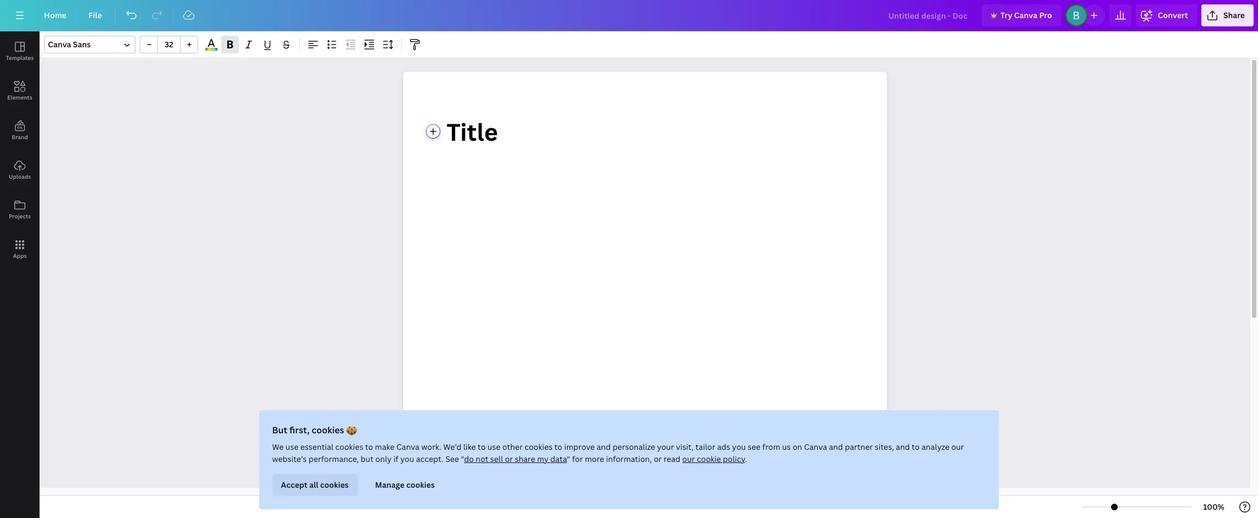 Task type: vqa. For each thing, say whether or not it's contained in the screenshot.
left our
yes



Task type: locate. For each thing, give the bounding box(es) containing it.
or
[[505, 454, 513, 465], [654, 454, 662, 465]]

0 horizontal spatial and
[[597, 442, 611, 452]]

2 horizontal spatial and
[[896, 442, 910, 452]]

canva right try
[[1014, 10, 1038, 20]]

convert button
[[1136, 4, 1197, 26]]

our
[[952, 442, 964, 452], [683, 454, 695, 465]]

ads
[[718, 442, 731, 452]]

from
[[763, 442, 781, 452]]

canva
[[1014, 10, 1038, 20], [48, 39, 71, 50], [397, 442, 420, 452], [804, 442, 827, 452]]

cookies
[[312, 424, 344, 436], [336, 442, 364, 452], [525, 442, 553, 452], [320, 480, 349, 490], [407, 480, 435, 490]]

title
[[447, 116, 498, 148]]

on
[[793, 442, 802, 452]]

2 or from the left
[[654, 454, 662, 465]]

and up do not sell or share my data " for more information, or read our cookie policy .
[[597, 442, 611, 452]]

work.
[[422, 442, 442, 452]]

canva sans button
[[44, 36, 135, 53]]

1 vertical spatial our
[[683, 454, 695, 465]]

website's
[[272, 454, 307, 465]]

group
[[140, 36, 198, 53]]

only
[[376, 454, 392, 465]]

your
[[657, 442, 674, 452]]

side panel tab list
[[0, 31, 40, 269]]

1 to from the left
[[365, 442, 373, 452]]

2 use from the left
[[488, 442, 501, 452]]

3 to from the left
[[555, 442, 563, 452]]

1 horizontal spatial and
[[829, 442, 843, 452]]

0 horizontal spatial you
[[401, 454, 414, 465]]

cookie
[[697, 454, 721, 465]]

canva up if
[[397, 442, 420, 452]]

use
[[286, 442, 299, 452], [488, 442, 501, 452]]

0 vertical spatial you
[[732, 442, 746, 452]]

1 vertical spatial you
[[401, 454, 414, 465]]

our down visit,
[[683, 454, 695, 465]]

4 to from the left
[[912, 442, 920, 452]]

you up policy
[[732, 442, 746, 452]]

accept all cookies button
[[272, 474, 358, 496]]

100% button
[[1196, 499, 1232, 516]]

1 horizontal spatial "
[[567, 454, 571, 465]]

accept
[[281, 480, 308, 490]]

our cookie policy link
[[683, 454, 745, 465]]

brand button
[[0, 111, 40, 150]]

pro
[[1039, 10, 1052, 20]]

brand
[[12, 133, 28, 141]]

1 " from the left
[[461, 454, 464, 465]]

1 horizontal spatial use
[[488, 442, 501, 452]]

0 horizontal spatial "
[[461, 454, 464, 465]]

cookies inside accept all cookies button
[[320, 480, 349, 490]]

uploads
[[9, 173, 31, 181]]

but first, cookies 🍪 dialog
[[259, 411, 999, 510]]

or left the read
[[654, 454, 662, 465]]

you right if
[[401, 454, 414, 465]]

you
[[732, 442, 746, 452], [401, 454, 414, 465]]

" left for
[[567, 454, 571, 465]]

2 to from the left
[[478, 442, 486, 452]]

sans
[[73, 39, 91, 50]]

we'd
[[444, 442, 462, 452]]

we use essential cookies to make canva work. we'd like to use other cookies to improve and personalize your visit, tailor ads you see from us on canva and partner sites, and to analyze our website's performance, but only if you accept. see "
[[272, 442, 964, 465]]

"
[[461, 454, 464, 465], [567, 454, 571, 465]]

sites,
[[875, 442, 894, 452]]

my
[[537, 454, 549, 465]]

3 and from the left
[[896, 442, 910, 452]]

cookies down the accept. at the bottom of page
[[407, 480, 435, 490]]

to left analyze
[[912, 442, 920, 452]]

and right sites,
[[896, 442, 910, 452]]

our right analyze
[[952, 442, 964, 452]]

manage cookies
[[375, 480, 435, 490]]

share
[[515, 454, 536, 465]]

1 horizontal spatial or
[[654, 454, 662, 465]]

elements button
[[0, 71, 40, 111]]

cookies right all at the left of page
[[320, 480, 349, 490]]

improve
[[565, 442, 595, 452]]

1 horizontal spatial our
[[952, 442, 964, 452]]

tailor
[[696, 442, 716, 452]]

do not sell or share my data link
[[464, 454, 567, 465]]

do not sell or share my data " for more information, or read our cookie policy .
[[464, 454, 747, 465]]

to up but
[[365, 442, 373, 452]]

and left partner
[[829, 442, 843, 452]]

0 horizontal spatial use
[[286, 442, 299, 452]]

to
[[365, 442, 373, 452], [478, 442, 486, 452], [555, 442, 563, 452], [912, 442, 920, 452]]

visit,
[[676, 442, 694, 452]]

0 vertical spatial our
[[952, 442, 964, 452]]

performance,
[[309, 454, 359, 465]]

file
[[88, 10, 102, 20]]

templates
[[6, 54, 34, 62]]

not
[[476, 454, 489, 465]]

cookies up my
[[525, 442, 553, 452]]

cookies up essential
[[312, 424, 344, 436]]

share
[[1223, 10, 1245, 20]]

.
[[745, 454, 747, 465]]

use up website's
[[286, 442, 299, 452]]

try canva pro button
[[982, 4, 1061, 26]]

" right see
[[461, 454, 464, 465]]

first,
[[290, 424, 310, 436]]

canva right on
[[804, 442, 827, 452]]

canva left sans
[[48, 39, 71, 50]]

and
[[597, 442, 611, 452], [829, 442, 843, 452], [896, 442, 910, 452]]

Title text field
[[403, 72, 887, 518]]

try
[[1001, 10, 1012, 20]]

our inside we use essential cookies to make canva work. we'd like to use other cookies to improve and personalize your visit, tailor ads you see from us on canva and partner sites, and to analyze our website's performance, but only if you accept. see "
[[952, 442, 964, 452]]

to up the data
[[555, 442, 563, 452]]

or right sell
[[505, 454, 513, 465]]

see
[[446, 454, 459, 465]]

accept.
[[416, 454, 444, 465]]

1 use from the left
[[286, 442, 299, 452]]

we
[[272, 442, 284, 452]]

but first, cookies 🍪
[[272, 424, 358, 436]]

1 and from the left
[[597, 442, 611, 452]]

elements
[[7, 94, 32, 101]]

0 horizontal spatial or
[[505, 454, 513, 465]]

use up sell
[[488, 442, 501, 452]]

to right the like
[[478, 442, 486, 452]]



Task type: describe. For each thing, give the bounding box(es) containing it.
1 horizontal spatial you
[[732, 442, 746, 452]]

uploads button
[[0, 150, 40, 190]]

projects button
[[0, 190, 40, 230]]

color range image
[[205, 48, 217, 51]]

2 and from the left
[[829, 442, 843, 452]]

accept all cookies
[[281, 480, 349, 490]]

us
[[783, 442, 791, 452]]

cookies inside manage cookies button
[[407, 480, 435, 490]]

apps button
[[0, 230, 40, 269]]

Design title text field
[[880, 4, 977, 26]]

apps
[[13, 252, 27, 260]]

2 " from the left
[[567, 454, 571, 465]]

for
[[572, 454, 583, 465]]

if
[[394, 454, 399, 465]]

policy
[[723, 454, 745, 465]]

other
[[503, 442, 523, 452]]

but
[[361, 454, 374, 465]]

100%
[[1203, 502, 1225, 512]]

all
[[310, 480, 319, 490]]

file button
[[80, 4, 111, 26]]

main menu bar
[[0, 0, 1258, 31]]

data
[[551, 454, 567, 465]]

do
[[464, 454, 474, 465]]

– – number field
[[161, 39, 177, 50]]

read
[[664, 454, 681, 465]]

like
[[464, 442, 476, 452]]

more
[[585, 454, 605, 465]]

canva sans
[[48, 39, 91, 50]]

make
[[375, 442, 395, 452]]

but
[[272, 424, 288, 436]]

cookies down 🍪
[[336, 442, 364, 452]]

1 or from the left
[[505, 454, 513, 465]]

0 horizontal spatial our
[[683, 454, 695, 465]]

templates button
[[0, 31, 40, 71]]

sell
[[491, 454, 503, 465]]

🍪
[[347, 424, 358, 436]]

see
[[748, 442, 761, 452]]

convert
[[1158, 10, 1188, 20]]

manage
[[375, 480, 405, 490]]

essential
[[301, 442, 334, 452]]

partner
[[845, 442, 873, 452]]

share button
[[1201, 4, 1254, 26]]

canva inside button
[[1014, 10, 1038, 20]]

home link
[[35, 4, 75, 26]]

try canva pro
[[1001, 10, 1052, 20]]

" inside we use essential cookies to make canva work. we'd like to use other cookies to improve and personalize your visit, tailor ads you see from us on canva and partner sites, and to analyze our website's performance, but only if you accept. see "
[[461, 454, 464, 465]]

canva inside popup button
[[48, 39, 71, 50]]

projects
[[9, 212, 31, 220]]

analyze
[[922, 442, 950, 452]]

information,
[[606, 454, 652, 465]]

personalize
[[613, 442, 655, 452]]

home
[[44, 10, 66, 20]]

manage cookies button
[[367, 474, 444, 496]]



